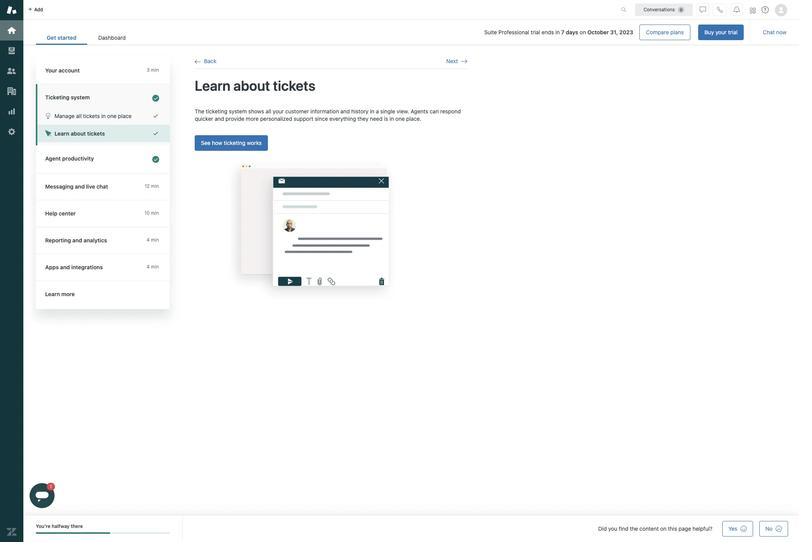 Task type: describe. For each thing, give the bounding box(es) containing it.
and for messaging and live chat
[[75, 183, 85, 190]]

help center
[[45, 210, 76, 217]]

and for apps and integrations
[[60, 264, 70, 271]]

customer
[[286, 108, 309, 114]]

7
[[562, 29, 565, 35]]

the ticketing system shows all your customer information and history in a single view. agents can respond quicker and provide more personalized support since everything they need is in one place.
[[195, 108, 461, 122]]

footer containing did you find the content on this page helpful?
[[23, 516, 800, 542]]

history
[[352, 108, 369, 114]]

notifications image
[[734, 6, 741, 13]]

zendesk image
[[7, 527, 17, 537]]

the
[[195, 108, 205, 114]]

did you find the content on this page helpful?
[[599, 526, 713, 532]]

learn inside button
[[55, 130, 69, 137]]

since
[[315, 115, 328, 122]]

your account
[[45, 67, 80, 74]]

manage all tickets in one place button
[[37, 107, 170, 125]]

view.
[[397, 108, 410, 114]]

next
[[447, 58, 458, 64]]

manage all tickets in one place
[[55, 113, 132, 119]]

region containing the ticketing system shows all your customer information and history in a single view. agents can respond quicker and provide more personalized support since everything they need is in one place.
[[195, 107, 468, 307]]

31,
[[611, 29, 619, 35]]

can
[[430, 108, 439, 114]]

back button
[[195, 58, 217, 65]]

trial for professional
[[531, 29, 541, 35]]

1 vertical spatial on
[[661, 526, 667, 532]]

October 31, 2023 text field
[[588, 29, 634, 35]]

zendesk products image
[[751, 8, 756, 13]]

the
[[631, 526, 639, 532]]

buy
[[705, 29, 715, 35]]

apps and integrations
[[45, 264, 103, 271]]

chat now
[[764, 29, 788, 35]]

analytics
[[84, 237, 107, 244]]

quicker
[[195, 115, 213, 122]]

compare
[[647, 29, 670, 35]]

add button
[[23, 0, 48, 19]]

and for reporting and analytics
[[72, 237, 82, 244]]

ticketing
[[45, 94, 69, 101]]

help
[[45, 210, 57, 217]]

progress-bar progress bar
[[36, 533, 170, 534]]

ticketing system
[[45, 94, 90, 101]]

reporting
[[45, 237, 71, 244]]

12
[[145, 183, 150, 189]]

single
[[381, 108, 396, 114]]

get
[[47, 34, 56, 41]]

tickets inside content-title region
[[273, 77, 316, 94]]

3 min
[[147, 67, 159, 73]]

manage
[[55, 113, 75, 119]]

plans
[[671, 29, 685, 35]]

content
[[640, 526, 660, 532]]

progress bar image
[[36, 533, 110, 534]]

reporting and analytics
[[45, 237, 107, 244]]

customers image
[[7, 66, 17, 76]]

professional
[[499, 29, 530, 35]]

compare plans button
[[640, 25, 691, 40]]

you're halfway there
[[36, 524, 83, 529]]

dashboard
[[98, 34, 126, 41]]

did
[[599, 526, 607, 532]]

messaging
[[45, 183, 74, 190]]

find
[[620, 526, 629, 532]]

4 min for analytics
[[147, 237, 159, 243]]

messaging and live chat
[[45, 183, 108, 190]]

learn about tickets inside content-title region
[[195, 77, 316, 94]]

compare plans
[[647, 29, 685, 35]]

your account heading
[[36, 57, 170, 84]]

and up everything
[[341, 108, 350, 114]]

12 min
[[145, 183, 159, 189]]

ticketing inside the ticketing system shows all your customer information and history in a single view. agents can respond quicker and provide more personalized support since everything they need is in one place.
[[206, 108, 228, 114]]

place.
[[407, 115, 422, 122]]

tickets for learn about tickets button
[[87, 130, 105, 137]]

learn about tickets inside button
[[55, 130, 105, 137]]

one inside manage all tickets in one place button
[[107, 113, 117, 119]]

organizations image
[[7, 86, 17, 96]]

agent
[[45, 155, 61, 162]]

information
[[311, 108, 339, 114]]

about inside content-title region
[[234, 77, 270, 94]]

in left a
[[370, 108, 375, 114]]

learn more button
[[36, 281, 168, 308]]

days
[[566, 29, 579, 35]]

buy your trial
[[705, 29, 738, 35]]

all inside the ticketing system shows all your customer information and history in a single view. agents can respond quicker and provide more personalized support since everything they need is in one place.
[[266, 108, 272, 114]]

see how ticketing works
[[201, 139, 262, 146]]

your inside the ticketing system shows all your customer information and history in a single view. agents can respond quicker and provide more personalized support since everything they need is in one place.
[[273, 108, 284, 114]]

buy your trial button
[[699, 25, 745, 40]]

agent productivity button
[[36, 145, 168, 173]]

agent productivity
[[45, 155, 94, 162]]

is
[[384, 115, 388, 122]]

content-title region
[[195, 77, 468, 95]]

they
[[358, 115, 369, 122]]

all inside button
[[76, 113, 82, 119]]

need
[[370, 115, 383, 122]]

see how ticketing works button
[[195, 135, 268, 151]]

0 vertical spatial on
[[580, 29, 587, 35]]

more inside the ticketing system shows all your customer information and history in a single view. agents can respond quicker and provide more personalized support since everything they need is in one place.
[[246, 115, 259, 122]]

10 min
[[145, 210, 159, 216]]

account
[[59, 67, 80, 74]]

reporting image
[[7, 106, 17, 117]]

about inside learn about tickets button
[[71, 130, 86, 137]]



Task type: vqa. For each thing, say whether or not it's contained in the screenshot.
take it at top left
no



Task type: locate. For each thing, give the bounding box(es) containing it.
1 horizontal spatial your
[[716, 29, 727, 35]]

this
[[669, 526, 678, 532]]

1 vertical spatial learn about tickets
[[55, 130, 105, 137]]

shows
[[249, 108, 264, 114]]

helpful?
[[693, 526, 713, 532]]

system inside the ticketing system shows all your customer information and history in a single view. agents can respond quicker and provide more personalized support since everything they need is in one place.
[[229, 108, 247, 114]]

learn down 'back'
[[195, 77, 231, 94]]

1 vertical spatial 4 min
[[147, 264, 159, 270]]

min for messaging and live chat
[[151, 183, 159, 189]]

about up shows
[[234, 77, 270, 94]]

page
[[679, 526, 692, 532]]

1 horizontal spatial learn about tickets
[[195, 77, 316, 94]]

respond
[[441, 108, 461, 114]]

section
[[143, 25, 745, 40]]

1 horizontal spatial system
[[229, 108, 247, 114]]

started
[[57, 34, 77, 41]]

about
[[234, 77, 270, 94], [71, 130, 86, 137]]

0 horizontal spatial about
[[71, 130, 86, 137]]

all up personalized
[[266, 108, 272, 114]]

4 min
[[147, 237, 159, 243], [147, 264, 159, 270]]

personalized
[[260, 115, 293, 122]]

1 vertical spatial about
[[71, 130, 86, 137]]

1 vertical spatial learn
[[55, 130, 69, 137]]

a
[[376, 108, 379, 114]]

on
[[580, 29, 587, 35], [661, 526, 667, 532]]

and right quicker
[[215, 115, 224, 122]]

1 vertical spatial your
[[273, 108, 284, 114]]

next button
[[447, 58, 468, 65]]

get started
[[47, 34, 77, 41]]

suite
[[485, 29, 498, 35]]

main element
[[0, 0, 23, 542]]

0 horizontal spatial learn about tickets
[[55, 130, 105, 137]]

ticketing right the how
[[224, 139, 246, 146]]

0 horizontal spatial your
[[273, 108, 284, 114]]

0 horizontal spatial all
[[76, 113, 82, 119]]

provide
[[226, 115, 245, 122]]

learn about tickets button
[[37, 125, 170, 142]]

0 vertical spatial your
[[716, 29, 727, 35]]

productivity
[[62, 155, 94, 162]]

0 horizontal spatial trial
[[531, 29, 541, 35]]

chat
[[97, 183, 108, 190]]

system up manage all tickets in one place
[[71, 94, 90, 101]]

more down shows
[[246, 115, 259, 122]]

min for help center
[[151, 210, 159, 216]]

support
[[294, 115, 314, 122]]

no
[[766, 526, 773, 532]]

works
[[247, 139, 262, 146]]

tab list
[[36, 30, 137, 45]]

trial
[[531, 29, 541, 35], [729, 29, 738, 35]]

october
[[588, 29, 610, 35]]

1 vertical spatial ticketing
[[224, 139, 246, 146]]

zendesk support image
[[7, 5, 17, 15]]

0 vertical spatial system
[[71, 94, 90, 101]]

more inside dropdown button
[[61, 291, 75, 297]]

one inside the ticketing system shows all your customer information and history in a single view. agents can respond quicker and provide more personalized support since everything they need is in one place.
[[396, 115, 405, 122]]

min for apps and integrations
[[151, 264, 159, 270]]

0 vertical spatial 4 min
[[147, 237, 159, 243]]

min
[[151, 67, 159, 73], [151, 183, 159, 189], [151, 210, 159, 216], [151, 237, 159, 243], [151, 264, 159, 270]]

there
[[71, 524, 83, 529]]

0 vertical spatial tickets
[[273, 77, 316, 94]]

get started image
[[7, 25, 17, 35]]

min inside your account "heading"
[[151, 67, 159, 73]]

and left analytics
[[72, 237, 82, 244]]

1 horizontal spatial more
[[246, 115, 259, 122]]

trial down notifications icon
[[729, 29, 738, 35]]

10
[[145, 210, 150, 216]]

live
[[86, 183, 95, 190]]

3
[[147, 67, 150, 73]]

2 4 from the top
[[147, 264, 150, 270]]

system up provide
[[229, 108, 247, 114]]

region
[[195, 107, 468, 307]]

one
[[107, 113, 117, 119], [396, 115, 405, 122]]

2 vertical spatial learn
[[45, 291, 60, 297]]

your right buy
[[716, 29, 727, 35]]

0 vertical spatial ticketing
[[206, 108, 228, 114]]

0 horizontal spatial one
[[107, 113, 117, 119]]

and right apps
[[60, 264, 70, 271]]

apps
[[45, 264, 59, 271]]

button displays agent's chat status as invisible. image
[[701, 6, 707, 13]]

trial inside buy your trial button
[[729, 29, 738, 35]]

dashboard tab
[[87, 30, 137, 45]]

1 vertical spatial 4
[[147, 264, 150, 270]]

your up personalized
[[273, 108, 284, 114]]

more down apps and integrations
[[61, 291, 75, 297]]

tickets up customer
[[273, 77, 316, 94]]

min for your account
[[151, 67, 159, 73]]

footer
[[23, 516, 800, 542]]

learn about tickets
[[195, 77, 316, 94], [55, 130, 105, 137]]

how
[[212, 139, 223, 146]]

0 vertical spatial more
[[246, 115, 259, 122]]

one left place
[[107, 113, 117, 119]]

integrations
[[71, 264, 103, 271]]

1 vertical spatial tickets
[[83, 113, 100, 119]]

1 trial from the left
[[531, 29, 541, 35]]

4 min for integrations
[[147, 264, 159, 270]]

conversations button
[[636, 3, 694, 16]]

and left live at the left
[[75, 183, 85, 190]]

1 horizontal spatial all
[[266, 108, 272, 114]]

all right 'manage' at the left top of page
[[76, 113, 82, 119]]

suite professional trial ends in 7 days on october 31, 2023
[[485, 29, 634, 35]]

1 horizontal spatial one
[[396, 115, 405, 122]]

your inside button
[[716, 29, 727, 35]]

tickets down manage all tickets in one place
[[87, 130, 105, 137]]

your
[[716, 29, 727, 35], [273, 108, 284, 114]]

ticketing system button
[[36, 84, 168, 107]]

you're
[[36, 524, 51, 529]]

learn inside content-title region
[[195, 77, 231, 94]]

2 trial from the left
[[729, 29, 738, 35]]

learn inside dropdown button
[[45, 291, 60, 297]]

yes
[[729, 526, 738, 532]]

see
[[201, 139, 211, 146]]

tickets up learn about tickets button
[[83, 113, 100, 119]]

chat now button
[[758, 25, 794, 40]]

2 min from the top
[[151, 183, 159, 189]]

more
[[246, 115, 259, 122], [61, 291, 75, 297]]

2023
[[620, 29, 634, 35]]

get help image
[[763, 6, 770, 13]]

0 vertical spatial learn about tickets
[[195, 77, 316, 94]]

learn about tickets up shows
[[195, 77, 316, 94]]

trial for your
[[729, 29, 738, 35]]

learn about tickets down manage all tickets in one place
[[55, 130, 105, 137]]

agents
[[411, 108, 429, 114]]

0 horizontal spatial more
[[61, 291, 75, 297]]

section containing suite professional trial ends in
[[143, 25, 745, 40]]

ends
[[542, 29, 555, 35]]

your
[[45, 67, 57, 74]]

about down 'manage' at the left top of page
[[71, 130, 86, 137]]

2 vertical spatial tickets
[[87, 130, 105, 137]]

admin image
[[7, 127, 17, 137]]

0 vertical spatial about
[[234, 77, 270, 94]]

system
[[71, 94, 90, 101], [229, 108, 247, 114]]

1 vertical spatial more
[[61, 291, 75, 297]]

1 horizontal spatial on
[[661, 526, 667, 532]]

min for reporting and analytics
[[151, 237, 159, 243]]

ticketing up quicker
[[206, 108, 228, 114]]

4 for apps and integrations
[[147, 264, 150, 270]]

tickets for manage all tickets in one place button
[[83, 113, 100, 119]]

tickets
[[273, 77, 316, 94], [83, 113, 100, 119], [87, 130, 105, 137]]

learn down apps
[[45, 291, 60, 297]]

1 horizontal spatial trial
[[729, 29, 738, 35]]

learn more
[[45, 291, 75, 297]]

1 min from the top
[[151, 67, 159, 73]]

5 min from the top
[[151, 264, 159, 270]]

learn down 'manage' at the left top of page
[[55, 130, 69, 137]]

halfway
[[52, 524, 70, 529]]

back
[[204, 58, 217, 64]]

you
[[609, 526, 618, 532]]

1 vertical spatial system
[[229, 108, 247, 114]]

ticketing inside button
[[224, 139, 246, 146]]

conversations
[[644, 6, 676, 12]]

in right is
[[390, 115, 394, 122]]

place
[[118, 113, 132, 119]]

4 min from the top
[[151, 237, 159, 243]]

ticketing
[[206, 108, 228, 114], [224, 139, 246, 146]]

in inside manage all tickets in one place button
[[101, 113, 106, 119]]

one down view.
[[396, 115, 405, 122]]

in left "7"
[[556, 29, 560, 35]]

views image
[[7, 46, 17, 56]]

0 horizontal spatial system
[[71, 94, 90, 101]]

now
[[777, 29, 788, 35]]

no button
[[760, 521, 789, 537]]

tab list containing get started
[[36, 30, 137, 45]]

in up learn about tickets button
[[101, 113, 106, 119]]

1 4 from the top
[[147, 237, 150, 243]]

4 for reporting and analytics
[[147, 237, 150, 243]]

system inside dropdown button
[[71, 94, 90, 101]]

1 4 min from the top
[[147, 237, 159, 243]]

2 4 min from the top
[[147, 264, 159, 270]]

3 min from the top
[[151, 210, 159, 216]]

center
[[59, 210, 76, 217]]

0 vertical spatial learn
[[195, 77, 231, 94]]

1 horizontal spatial about
[[234, 77, 270, 94]]

in
[[556, 29, 560, 35], [370, 108, 375, 114], [101, 113, 106, 119], [390, 115, 394, 122]]

0 horizontal spatial on
[[580, 29, 587, 35]]

yes button
[[723, 521, 754, 537]]

on right days
[[580, 29, 587, 35]]

trial left ends
[[531, 29, 541, 35]]

0 vertical spatial 4
[[147, 237, 150, 243]]

chat
[[764, 29, 776, 35]]

on left this
[[661, 526, 667, 532]]

everything
[[330, 115, 356, 122]]



